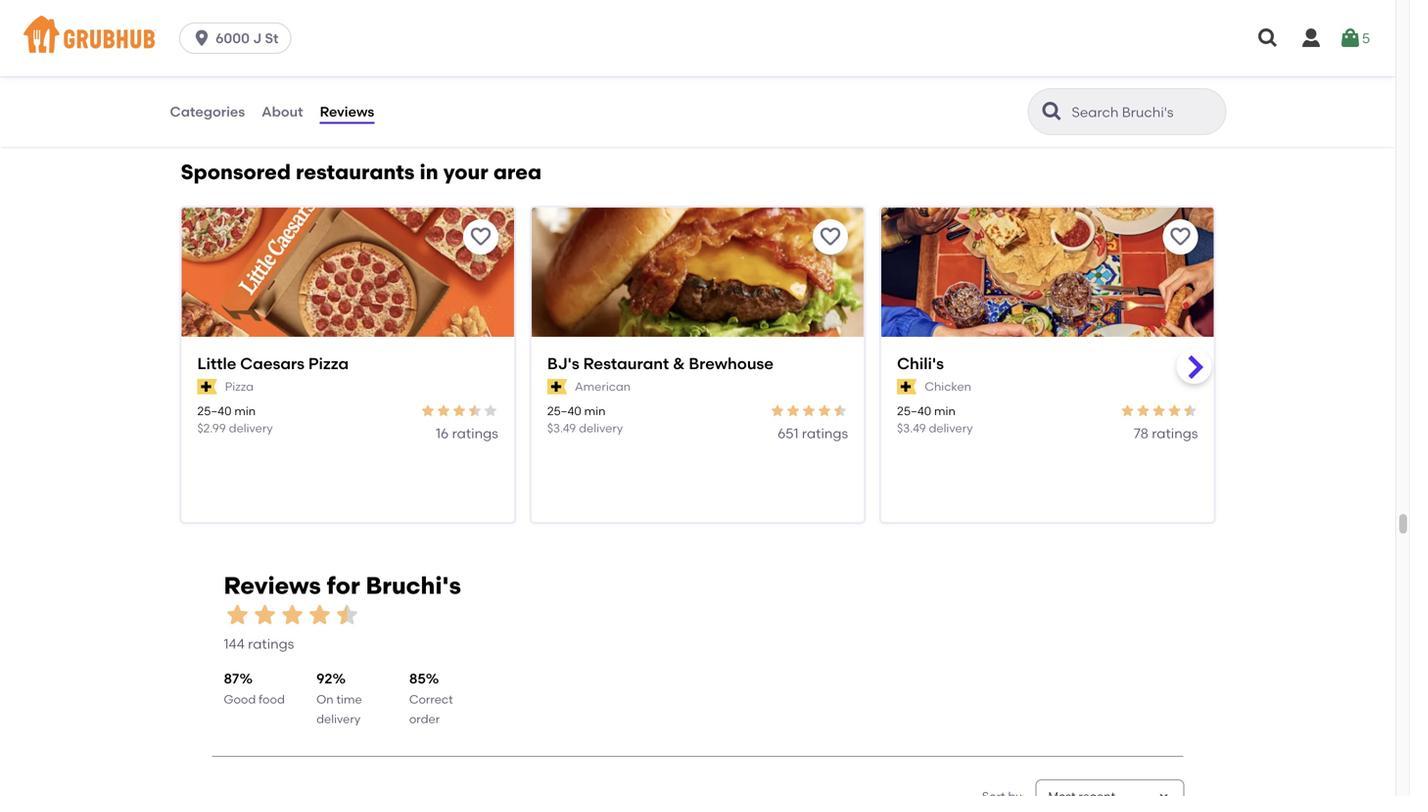 Task type: describe. For each thing, give the bounding box(es) containing it.
time
[[337, 693, 362, 707]]

bj's restaurant & brewhouse logo image
[[532, 208, 864, 372]]

3 save this restaurant image from the left
[[1169, 225, 1193, 249]]

85
[[409, 671, 426, 688]]

little
[[197, 354, 237, 373]]

6000 j st
[[216, 30, 279, 47]]

j
[[253, 30, 262, 47]]

Search Bruchi's search field
[[1070, 103, 1220, 121]]

ratings for little caesars pizza
[[452, 425, 499, 442]]

reviews button
[[319, 76, 376, 147]]

16 ratings
[[436, 425, 499, 442]]

min for restaurant
[[585, 404, 606, 419]]

save this restaurant image for pizza
[[469, 225, 493, 249]]

svg image inside 5 button
[[1339, 26, 1363, 50]]

ratings for bj's restaurant & brewhouse
[[802, 425, 849, 442]]

correct
[[409, 693, 453, 707]]

food
[[259, 693, 285, 707]]

5
[[1363, 30, 1371, 46]]

651
[[778, 425, 799, 442]]

chili's
[[898, 354, 944, 373]]

87 good food
[[224, 671, 285, 707]]

2 svg image from the left
[[1300, 26, 1324, 50]]

about
[[262, 103, 303, 120]]

chicken
[[925, 379, 972, 394]]

6000 j st button
[[179, 23, 299, 54]]

reviews for reviews
[[320, 103, 375, 120]]

st
[[265, 30, 279, 47]]

85 correct order
[[409, 671, 453, 727]]

little caesars pizza logo image
[[182, 208, 514, 372]]

3 min from the left
[[935, 404, 956, 419]]

&
[[673, 354, 685, 373]]

delivery for little caesars pizza
[[229, 421, 273, 436]]

subscription pass image for bj's restaurant & brewhouse
[[548, 379, 567, 395]]

sponsored
[[181, 160, 291, 184]]

little caesars pizza link
[[197, 353, 499, 375]]

25–40 for little
[[197, 404, 232, 419]]

78
[[1134, 425, 1149, 442]]

categories
[[170, 103, 245, 120]]

delivery for chili's
[[929, 421, 973, 436]]

american
[[575, 379, 631, 394]]

25–40 for bj's
[[548, 404, 582, 419]]

bj's
[[548, 354, 580, 373]]

caret down icon image
[[1157, 789, 1172, 797]]

25–40 min $3.49 delivery for bj's restaurant & brewhouse
[[548, 404, 623, 436]]

144 ratings
[[224, 636, 294, 652]]

categories button
[[169, 76, 246, 147]]

ratings for chili's
[[1152, 425, 1199, 442]]

3 save this restaurant button from the left
[[1163, 219, 1199, 255]]

16
[[436, 425, 449, 442]]

sponsored restaurants in your area
[[181, 160, 542, 184]]

$2.99
[[197, 421, 226, 436]]

little caesars pizza
[[197, 354, 349, 373]]



Task type: locate. For each thing, give the bounding box(es) containing it.
bj's restaurant & brewhouse link
[[548, 353, 849, 375]]

2 subscription pass image from the left
[[898, 379, 917, 395]]

2 horizontal spatial svg image
[[1339, 26, 1363, 50]]

caesars
[[240, 354, 305, 373]]

ratings
[[452, 425, 499, 442], [802, 425, 849, 442], [1152, 425, 1199, 442], [248, 636, 294, 652]]

0 horizontal spatial save this restaurant button
[[463, 219, 499, 255]]

bj's restaurant & brewhouse
[[548, 354, 774, 373]]

reviews
[[320, 103, 375, 120], [224, 572, 321, 600]]

min down american
[[585, 404, 606, 419]]

5 button
[[1339, 21, 1371, 56]]

1 horizontal spatial subscription pass image
[[898, 379, 917, 395]]

2 horizontal spatial save this restaurant button
[[1163, 219, 1199, 255]]

reviews for reviews for bruchi's
[[224, 572, 321, 600]]

on
[[317, 693, 334, 707]]

78 ratings
[[1134, 425, 1199, 442]]

2 save this restaurant image from the left
[[819, 225, 843, 249]]

delivery inside 92 on time delivery
[[317, 712, 361, 727]]

subscription pass image
[[197, 379, 217, 395]]

good
[[224, 693, 256, 707]]

25–40 up $2.99
[[197, 404, 232, 419]]

ratings right '651'
[[802, 425, 849, 442]]

$3.49 down american
[[548, 421, 576, 436]]

2 horizontal spatial min
[[935, 404, 956, 419]]

restaurants
[[296, 160, 415, 184]]

1 horizontal spatial pizza
[[308, 354, 349, 373]]

25–40 min $3.49 delivery down chicken
[[898, 404, 973, 436]]

delivery for bj's restaurant & brewhouse
[[579, 421, 623, 436]]

subscription pass image down chili's
[[898, 379, 917, 395]]

1 horizontal spatial save this restaurant image
[[819, 225, 843, 249]]

1 save this restaurant button from the left
[[463, 219, 499, 255]]

25–40 down american
[[548, 404, 582, 419]]

delivery down american
[[579, 421, 623, 436]]

reviews up "restaurants"
[[320, 103, 375, 120]]

1 horizontal spatial 25–40 min $3.49 delivery
[[898, 404, 973, 436]]

svg image
[[1257, 26, 1281, 50], [1300, 26, 1324, 50], [1339, 26, 1363, 50]]

1 svg image from the left
[[1257, 26, 1281, 50]]

25–40 min $3.49 delivery for chili's
[[898, 404, 973, 436]]

1 25–40 from the left
[[197, 404, 232, 419]]

6000
[[216, 30, 250, 47]]

reviews inside "button"
[[320, 103, 375, 120]]

0 vertical spatial reviews
[[320, 103, 375, 120]]

651 ratings
[[778, 425, 849, 442]]

delivery down time
[[317, 712, 361, 727]]

save this restaurant image for &
[[819, 225, 843, 249]]

1 25–40 min $3.49 delivery from the left
[[548, 404, 623, 436]]

min
[[235, 404, 256, 419], [585, 404, 606, 419], [935, 404, 956, 419]]

1 horizontal spatial 25–40
[[548, 404, 582, 419]]

2 save this restaurant button from the left
[[813, 219, 849, 255]]

your
[[444, 160, 489, 184]]

25–40 min $3.49 delivery
[[548, 404, 623, 436], [898, 404, 973, 436]]

about button
[[261, 76, 304, 147]]

subscription pass image down bj's
[[548, 379, 567, 395]]

2 horizontal spatial 25–40
[[898, 404, 932, 419]]

25–40 min $3.49 delivery down american
[[548, 404, 623, 436]]

reviews for bruchi's
[[224, 572, 461, 600]]

0 horizontal spatial subscription pass image
[[548, 379, 567, 395]]

ratings right 16
[[452, 425, 499, 442]]

0 vertical spatial pizza
[[308, 354, 349, 373]]

delivery inside 25–40 min $2.99 delivery
[[229, 421, 273, 436]]

star icon image
[[420, 403, 436, 419], [436, 403, 452, 419], [452, 403, 467, 419], [467, 403, 483, 419], [467, 403, 483, 419], [483, 403, 499, 419], [770, 403, 786, 419], [786, 403, 802, 419], [802, 403, 817, 419], [817, 403, 833, 419], [833, 403, 849, 419], [833, 403, 849, 419], [1120, 403, 1136, 419], [1136, 403, 1152, 419], [1152, 403, 1167, 419], [1167, 403, 1183, 419], [1183, 403, 1199, 419], [1183, 403, 1199, 419], [224, 602, 251, 629], [251, 602, 279, 629], [279, 602, 306, 629], [306, 602, 334, 629], [334, 602, 361, 629], [334, 602, 361, 629]]

area
[[494, 160, 542, 184]]

save this restaurant image
[[469, 225, 493, 249], [819, 225, 843, 249], [1169, 225, 1193, 249]]

ratings right 78
[[1152, 425, 1199, 442]]

2 25–40 min $3.49 delivery from the left
[[898, 404, 973, 436]]

92 on time delivery
[[317, 671, 362, 727]]

search icon image
[[1041, 100, 1065, 123]]

min inside 25–40 min $2.99 delivery
[[235, 404, 256, 419]]

min down chicken
[[935, 404, 956, 419]]

1 horizontal spatial save this restaurant button
[[813, 219, 849, 255]]

main navigation navigation
[[0, 0, 1396, 76]]

144
[[224, 636, 245, 652]]

1 $3.49 from the left
[[548, 421, 576, 436]]

1 vertical spatial pizza
[[225, 379, 254, 394]]

order
[[409, 712, 440, 727]]

0 horizontal spatial 25–40 min $3.49 delivery
[[548, 404, 623, 436]]

svg image
[[192, 28, 212, 48]]

3 svg image from the left
[[1339, 26, 1363, 50]]

min down caesars
[[235, 404, 256, 419]]

1 horizontal spatial min
[[585, 404, 606, 419]]

chili's logo image
[[882, 208, 1214, 372]]

2 $3.49 from the left
[[898, 421, 927, 436]]

25–40 down chicken
[[898, 404, 932, 419]]

$3.49 for bj's restaurant & brewhouse
[[548, 421, 576, 436]]

1 vertical spatial reviews
[[224, 572, 321, 600]]

0 horizontal spatial svg image
[[1257, 26, 1281, 50]]

pizza right caesars
[[308, 354, 349, 373]]

Sort by: field
[[1049, 789, 1116, 797]]

2 horizontal spatial save this restaurant image
[[1169, 225, 1193, 249]]

reviews up 144 ratings
[[224, 572, 321, 600]]

0 horizontal spatial $3.49
[[548, 421, 576, 436]]

25–40 min $2.99 delivery
[[197, 404, 273, 436]]

0 horizontal spatial pizza
[[225, 379, 254, 394]]

pizza right subscription pass image
[[225, 379, 254, 394]]

$3.49
[[548, 421, 576, 436], [898, 421, 927, 436]]

ratings right the '144'
[[248, 636, 294, 652]]

restaurant
[[584, 354, 669, 373]]

bruchi's
[[366, 572, 461, 600]]

0 horizontal spatial save this restaurant image
[[469, 225, 493, 249]]

92
[[317, 671, 333, 688]]

2 min from the left
[[585, 404, 606, 419]]

delivery down chicken
[[929, 421, 973, 436]]

0 horizontal spatial min
[[235, 404, 256, 419]]

in
[[420, 160, 439, 184]]

chili's link
[[898, 353, 1199, 375]]

for
[[327, 572, 360, 600]]

save this restaurant button
[[463, 219, 499, 255], [813, 219, 849, 255], [1163, 219, 1199, 255]]

min for caesars
[[235, 404, 256, 419]]

delivery right $2.99
[[229, 421, 273, 436]]

1 save this restaurant image from the left
[[469, 225, 493, 249]]

25–40
[[197, 404, 232, 419], [548, 404, 582, 419], [898, 404, 932, 419]]

save this restaurant button for pizza
[[463, 219, 499, 255]]

0 horizontal spatial 25–40
[[197, 404, 232, 419]]

2 25–40 from the left
[[548, 404, 582, 419]]

subscription pass image for chili's
[[898, 379, 917, 395]]

87
[[224, 671, 239, 688]]

brewhouse
[[689, 354, 774, 373]]

25–40 inside 25–40 min $2.99 delivery
[[197, 404, 232, 419]]

1 min from the left
[[235, 404, 256, 419]]

1 horizontal spatial $3.49
[[898, 421, 927, 436]]

save this restaurant button for &
[[813, 219, 849, 255]]

subscription pass image
[[548, 379, 567, 395], [898, 379, 917, 395]]

1 subscription pass image from the left
[[548, 379, 567, 395]]

3 25–40 from the left
[[898, 404, 932, 419]]

pizza
[[308, 354, 349, 373], [225, 379, 254, 394]]

$3.49 down chicken
[[898, 421, 927, 436]]

$3.49 for chili's
[[898, 421, 927, 436]]

delivery
[[229, 421, 273, 436], [579, 421, 623, 436], [929, 421, 973, 436], [317, 712, 361, 727]]

1 horizontal spatial svg image
[[1300, 26, 1324, 50]]



Task type: vqa. For each thing, say whether or not it's contained in the screenshot.
subscription pass icon associated with Chili's
yes



